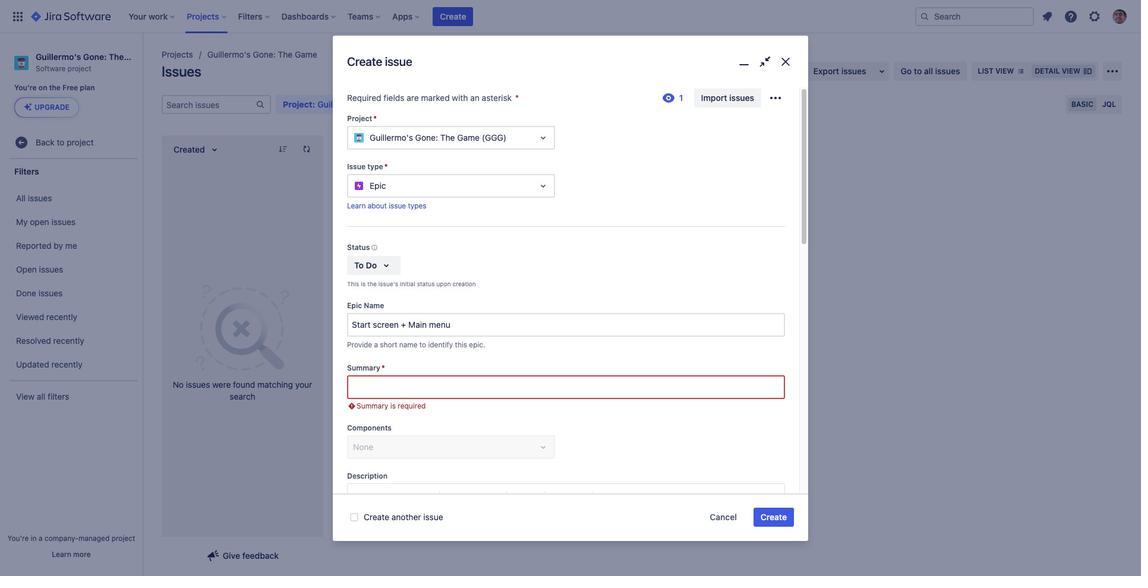 Task type: locate. For each thing, give the bounding box(es) containing it.
create issue dialog
[[333, 36, 809, 577]]

0 horizontal spatial create button
[[433, 7, 474, 26]]

0 horizontal spatial a
[[39, 534, 43, 543]]

detail
[[1035, 67, 1060, 76]]

1 vertical spatial issue
[[389, 201, 406, 210]]

summary up components
[[357, 402, 388, 411]]

my open issues link
[[6, 211, 139, 234]]

summary down provide
[[347, 364, 380, 373]]

0 vertical spatial all
[[924, 66, 933, 76]]

gone: inside guillermo's gone: the game software project
[[83, 52, 107, 62]]

1 horizontal spatial a
[[374, 340, 378, 349]]

2 vertical spatial to
[[420, 340, 426, 349]]

to right go at the top of page
[[914, 66, 922, 76]]

done issues link
[[6, 282, 139, 306]]

1 view from the left
[[996, 67, 1014, 76]]

recently
[[46, 312, 77, 322], [53, 336, 84, 346], [51, 360, 82, 370]]

done
[[16, 288, 36, 298]]

1 vertical spatial summary
[[357, 402, 388, 411]]

1 horizontal spatial epic
[[370, 181, 386, 191]]

2 vertical spatial issue
[[423, 512, 443, 523]]

2 horizontal spatial game
[[457, 132, 480, 143]]

learn inside learn more button
[[52, 551, 71, 559]]

feedback
[[242, 551, 279, 561]]

1 horizontal spatial is
[[390, 402, 396, 411]]

resolved
[[16, 336, 51, 346]]

0 horizontal spatial learn
[[52, 551, 71, 559]]

sort descending image
[[278, 144, 288, 154]]

learn inside create issue dialog
[[347, 201, 366, 210]]

a
[[374, 340, 378, 349], [39, 534, 43, 543]]

name
[[364, 301, 384, 310]]

refresh image
[[302, 144, 312, 154]]

issues
[[842, 66, 867, 76], [935, 66, 960, 76], [730, 93, 754, 103], [28, 193, 52, 203], [51, 217, 76, 227], [39, 265, 63, 275], [39, 288, 63, 298], [186, 380, 210, 390]]

issue
[[385, 55, 412, 69], [389, 201, 406, 210], [423, 512, 443, 523]]

is for the
[[361, 280, 366, 288]]

1 horizontal spatial the
[[368, 280, 377, 288]]

import issues link
[[694, 88, 762, 107]]

issue type *
[[347, 162, 388, 171]]

to inside create issue dialog
[[420, 340, 426, 349]]

updated recently link
[[6, 353, 139, 377]]

recently down done issues link
[[46, 312, 77, 322]]

all issues
[[16, 193, 52, 203]]

issues right export
[[842, 66, 867, 76]]

italic ⌘i image
[[466, 492, 480, 506]]

view
[[996, 67, 1014, 76], [1062, 67, 1081, 76]]

description
[[347, 472, 388, 481]]

0 horizontal spatial game
[[126, 52, 149, 62]]

1 horizontal spatial create button
[[754, 508, 794, 527]]

* right asterisk
[[515, 93, 519, 103]]

issues for all issues
[[28, 193, 52, 203]]

open
[[30, 217, 49, 227]]

is left required
[[390, 402, 396, 411]]

2 view from the left
[[1062, 67, 1081, 76]]

no
[[173, 380, 184, 390]]

jira software image
[[31, 9, 111, 23], [31, 9, 111, 23]]

guillermo's inside guillermo's gone: the game software project
[[36, 52, 81, 62]]

Epic Name text field
[[348, 314, 784, 336]]

1 horizontal spatial view
[[1062, 67, 1081, 76]]

open issues
[[16, 265, 63, 275]]

updated recently
[[16, 360, 82, 370]]

filters
[[48, 392, 69, 402]]

view right list
[[996, 67, 1014, 76]]

this
[[347, 280, 359, 288]]

give feedback button
[[199, 547, 286, 566]]

issue up the fields
[[385, 55, 412, 69]]

guillermo's up software
[[36, 52, 81, 62]]

create issue
[[347, 55, 412, 69]]

another
[[392, 512, 421, 523]]

all issues link
[[6, 187, 139, 211]]

to right back
[[57, 137, 65, 147]]

0 vertical spatial recently
[[46, 312, 77, 322]]

save
[[691, 99, 710, 109]]

save filter
[[691, 99, 730, 109]]

1 horizontal spatial learn
[[347, 201, 366, 210]]

0 vertical spatial a
[[374, 340, 378, 349]]

0 horizontal spatial is
[[361, 280, 366, 288]]

0 vertical spatial project
[[68, 64, 91, 73]]

required
[[398, 402, 426, 411]]

issues right no
[[186, 380, 210, 390]]

0 horizontal spatial gone:
[[83, 52, 107, 62]]

guillermo's right projects
[[207, 49, 251, 59]]

view for detail view
[[1062, 67, 1081, 76]]

0 vertical spatial you're
[[14, 83, 37, 92]]

1 vertical spatial recently
[[53, 336, 84, 346]]

epic down type
[[370, 181, 386, 191]]

plan
[[80, 83, 95, 92]]

group
[[6, 183, 139, 381]]

all right "view"
[[37, 392, 45, 402]]

0 horizontal spatial to
[[57, 137, 65, 147]]

2 horizontal spatial to
[[914, 66, 922, 76]]

to do
[[354, 261, 377, 271]]

epic left name
[[347, 301, 362, 310]]

the for guillermo's gone: the game software project
[[109, 52, 124, 62]]

2 horizontal spatial guillermo's
[[370, 132, 413, 143]]

project right 'managed'
[[112, 534, 135, 543]]

1 horizontal spatial guillermo's
[[207, 49, 251, 59]]

issue left types
[[389, 201, 406, 210]]

recently for viewed recently
[[46, 312, 77, 322]]

project for in
[[112, 534, 135, 543]]

info panel image
[[715, 492, 729, 506]]

identify
[[428, 340, 453, 349]]

you're left in
[[7, 534, 29, 543]]

game inside guillermo's gone: the game software project
[[126, 52, 149, 62]]

game inside create issue dialog
[[457, 132, 480, 143]]

exit full screen image
[[756, 54, 774, 71]]

0 vertical spatial learn
[[347, 201, 366, 210]]

bold ⌘b image
[[447, 492, 461, 506]]

epic name
[[347, 301, 384, 310]]

project up plan
[[68, 64, 91, 73]]

is right this
[[361, 280, 366, 288]]

normal text
[[365, 494, 411, 504]]

the for guillermo's gone: the game (ggg)
[[440, 132, 455, 143]]

1 vertical spatial you're
[[7, 534, 29, 543]]

create another issue
[[364, 512, 443, 523]]

recently for resolved recently
[[53, 336, 84, 346]]

a right in
[[39, 534, 43, 543]]

text
[[396, 494, 411, 504]]

issues right all
[[28, 193, 52, 203]]

the
[[278, 49, 293, 59], [109, 52, 124, 62], [440, 132, 455, 143]]

2 vertical spatial recently
[[51, 360, 82, 370]]

view right detail in the top right of the page
[[1062, 67, 1081, 76]]

reported
[[16, 241, 51, 251]]

game for guillermo's gone: the game software project
[[126, 52, 149, 62]]

emoji image
[[658, 492, 672, 506]]

issue for another
[[423, 512, 443, 523]]

gone: for guillermo's gone: the game (ggg)
[[415, 132, 438, 143]]

open
[[16, 265, 37, 275]]

issues for import issues
[[730, 93, 754, 103]]

0 horizontal spatial epic
[[347, 301, 362, 310]]

0 vertical spatial to
[[914, 66, 922, 76]]

0 vertical spatial summary
[[347, 364, 380, 373]]

Search field
[[916, 7, 1034, 26]]

epic.
[[469, 340, 485, 349]]

recently for updated recently
[[51, 360, 82, 370]]

0 horizontal spatial the
[[49, 83, 61, 92]]

issues down the reported by me at the top
[[39, 265, 63, 275]]

1 vertical spatial create button
[[754, 508, 794, 527]]

the right on
[[49, 83, 61, 92]]

you're
[[14, 83, 37, 92], [7, 534, 29, 543]]

do
[[366, 261, 377, 271]]

matching
[[257, 380, 293, 390]]

None text field
[[348, 377, 784, 398]]

game for guillermo's gone: the game
[[295, 49, 317, 59]]

to right name
[[420, 340, 426, 349]]

projects link
[[162, 48, 193, 62]]

game for guillermo's gone: the game (ggg)
[[457, 132, 480, 143]]

go
[[901, 66, 912, 76]]

learn left 'about'
[[347, 201, 366, 210]]

the inside create issue dialog
[[368, 280, 377, 288]]

1 vertical spatial to
[[57, 137, 65, 147]]

2 vertical spatial project
[[112, 534, 135, 543]]

you're for you're on the free plan
[[14, 83, 37, 92]]

with
[[452, 93, 468, 103]]

the left issue's
[[368, 280, 377, 288]]

give
[[223, 551, 240, 561]]

epic
[[370, 181, 386, 191], [347, 301, 362, 310]]

the inside guillermo's gone: the game software project
[[109, 52, 124, 62]]

project inside guillermo's gone: the game software project
[[68, 64, 91, 73]]

issues inside no issues were found matching your search
[[186, 380, 210, 390]]

1 vertical spatial epic
[[347, 301, 362, 310]]

summary *
[[347, 364, 385, 373]]

1 vertical spatial the
[[368, 280, 377, 288]]

issues inside button
[[842, 66, 867, 76]]

the
[[49, 83, 61, 92], [368, 280, 377, 288]]

is
[[361, 280, 366, 288], [390, 402, 396, 411]]

0 horizontal spatial all
[[37, 392, 45, 402]]

summary
[[347, 364, 380, 373], [357, 402, 388, 411]]

issues right the import
[[730, 93, 754, 103]]

learn about issue types link
[[347, 201, 427, 210]]

table image
[[677, 492, 691, 506]]

issues for done issues
[[39, 288, 63, 298]]

is for required
[[390, 402, 396, 411]]

gone: for guillermo's gone: the game software project
[[83, 52, 107, 62]]

guillermo's gone: the game software project
[[36, 52, 149, 73]]

view
[[16, 392, 35, 402]]

view all filters
[[16, 392, 69, 402]]

guillermo's inside create issue dialog
[[370, 132, 413, 143]]

project right back
[[67, 137, 94, 147]]

* down short
[[382, 364, 385, 373]]

the for issue's
[[368, 280, 377, 288]]

0 vertical spatial the
[[49, 83, 61, 92]]

required
[[347, 93, 381, 103]]

issues right open
[[51, 217, 76, 227]]

0 horizontal spatial guillermo's
[[36, 52, 81, 62]]

1 horizontal spatial game
[[295, 49, 317, 59]]

1 horizontal spatial the
[[278, 49, 293, 59]]

1 vertical spatial is
[[390, 402, 396, 411]]

2 horizontal spatial the
[[440, 132, 455, 143]]

provide a short name to identify this epic.
[[347, 340, 485, 349]]

issue right another
[[423, 512, 443, 523]]

summary for summary *
[[347, 364, 380, 373]]

0 horizontal spatial view
[[996, 67, 1014, 76]]

learn
[[347, 201, 366, 210], [52, 551, 71, 559]]

more
[[73, 551, 91, 559]]

upgrade button
[[15, 98, 78, 117]]

issue
[[347, 162, 366, 171]]

issues up viewed recently
[[39, 288, 63, 298]]

the inside create issue dialog
[[440, 132, 455, 143]]

guillermo's for guillermo's gone: the game (ggg)
[[370, 132, 413, 143]]

recently down viewed recently link at bottom left
[[53, 336, 84, 346]]

name
[[399, 340, 418, 349]]

0 vertical spatial create button
[[433, 7, 474, 26]]

0 vertical spatial is
[[361, 280, 366, 288]]

1 horizontal spatial to
[[420, 340, 426, 349]]

cancel
[[710, 512, 737, 523]]

summary for summary is required
[[357, 402, 388, 411]]

gone: inside create issue dialog
[[415, 132, 438, 143]]

create button
[[433, 7, 474, 26], [754, 508, 794, 527]]

all right go at the top of page
[[924, 66, 933, 76]]

0 horizontal spatial the
[[109, 52, 124, 62]]

recently down "resolved recently" link
[[51, 360, 82, 370]]

2 horizontal spatial gone:
[[415, 132, 438, 143]]

this is the issue's initial status upon creation
[[347, 280, 476, 288]]

1 vertical spatial learn
[[52, 551, 71, 559]]

you're left on
[[14, 83, 37, 92]]

guillermo's up type
[[370, 132, 413, 143]]

1 horizontal spatial gone:
[[253, 49, 276, 59]]

viewed
[[16, 312, 44, 322]]

*
[[515, 93, 519, 103], [373, 114, 377, 123], [384, 162, 388, 171], [382, 364, 385, 373]]

issues inside create issue dialog
[[730, 93, 754, 103]]

learn down company-
[[52, 551, 71, 559]]

a left short
[[374, 340, 378, 349]]

0 vertical spatial epic
[[370, 181, 386, 191]]



Task type: describe. For each thing, give the bounding box(es) containing it.
0 vertical spatial issue
[[385, 55, 412, 69]]

numbered list ⌘⇧7 image
[[572, 492, 586, 506]]

jql
[[1103, 100, 1117, 109]]

open export issues dropdown image
[[875, 64, 889, 78]]

type
[[368, 162, 383, 171]]

open image
[[536, 179, 551, 193]]

1 vertical spatial all
[[37, 392, 45, 402]]

issues inside "link"
[[51, 217, 76, 227]]

status
[[347, 243, 370, 252]]

my
[[16, 217, 28, 227]]

create inside primary element
[[440, 11, 466, 21]]

you're for you're in a company-managed project
[[7, 534, 29, 543]]

back to project
[[36, 137, 94, 147]]

upgrade
[[34, 103, 70, 112]]

learn more button
[[52, 551, 91, 560]]

go to all issues
[[901, 66, 960, 76]]

the for free
[[49, 83, 61, 92]]

normal text button
[[360, 486, 435, 512]]

filters
[[14, 166, 39, 176]]

to for go
[[914, 66, 922, 76]]

all
[[16, 193, 26, 203]]

issue for about
[[389, 201, 406, 210]]

viewed recently
[[16, 312, 77, 322]]

to
[[354, 261, 364, 271]]

create button inside primary element
[[433, 7, 474, 26]]

import issues
[[701, 93, 754, 103]]

search
[[230, 392, 255, 402]]

open image
[[536, 131, 551, 145]]

group containing all issues
[[6, 183, 139, 381]]

cancel button
[[703, 508, 744, 527]]

basic
[[1072, 100, 1094, 109]]

epic for epic name
[[347, 301, 362, 310]]

back to project link
[[10, 131, 138, 155]]

company-
[[45, 534, 79, 543]]

summary is required
[[357, 402, 426, 411]]

bullet list ⌘⇧8 image
[[553, 492, 567, 506]]

to do button
[[347, 256, 401, 275]]

reported by me link
[[6, 234, 139, 258]]

to for back
[[57, 137, 65, 147]]

export issues button
[[807, 62, 889, 81]]

create banner
[[0, 0, 1141, 33]]

your
[[295, 380, 312, 390]]

me
[[65, 241, 77, 251]]

view all filters link
[[6, 385, 139, 409]]

project
[[347, 114, 372, 123]]

projects
[[162, 49, 193, 59]]

more formatting image
[[485, 492, 499, 506]]

more actions for this issue image
[[769, 91, 783, 105]]

1 vertical spatial project
[[67, 137, 94, 147]]

required fields are marked with an asterisk *
[[347, 93, 519, 103]]

components
[[347, 424, 392, 433]]

a inside dialog
[[374, 340, 378, 349]]

you're in a company-managed project
[[7, 534, 135, 543]]

gone: for guillermo's gone: the game
[[253, 49, 276, 59]]

learn about issue types
[[347, 201, 427, 210]]

status
[[417, 280, 435, 288]]

1 vertical spatial a
[[39, 534, 43, 543]]

are
[[407, 93, 419, 103]]

my open issues
[[16, 217, 76, 227]]

guillermo's gone: the game link
[[207, 48, 317, 62]]

mention image
[[639, 492, 653, 506]]

discard & close image
[[777, 54, 794, 71]]

issues for open issues
[[39, 265, 63, 275]]

resolved recently link
[[6, 330, 139, 353]]

open issues link
[[6, 258, 139, 282]]

free
[[62, 83, 78, 92]]

issues for no issues were found matching your search
[[186, 380, 210, 390]]

guillermo's for guillermo's gone: the game software project
[[36, 52, 81, 62]]

Search issues text field
[[163, 96, 256, 113]]

the for guillermo's gone: the game
[[278, 49, 293, 59]]

learn for learn more
[[52, 551, 71, 559]]

detail view
[[1035, 67, 1081, 76]]

this
[[455, 340, 467, 349]]

primary element
[[7, 0, 916, 33]]

reported by me
[[16, 241, 77, 251]]

code snippet image
[[696, 492, 710, 506]]

error image
[[347, 402, 357, 412]]

issues
[[162, 63, 201, 80]]

guillermo's gone: the game (ggg)
[[370, 132, 507, 143]]

asterisk
[[482, 93, 512, 103]]

types
[[408, 201, 427, 210]]

list view
[[978, 67, 1014, 76]]

list
[[978, 67, 994, 76]]

epic for epic
[[370, 181, 386, 191]]

back
[[36, 137, 55, 147]]

* right project
[[373, 114, 377, 123]]

creation
[[453, 280, 476, 288]]

project *
[[347, 114, 377, 123]]

guillermo's for guillermo's gone: the game
[[207, 49, 251, 59]]

export
[[814, 66, 840, 76]]

link image
[[601, 492, 615, 506]]

(ggg)
[[482, 132, 507, 143]]

marked
[[421, 93, 450, 103]]

create button inside dialog
[[754, 508, 794, 527]]

by
[[54, 241, 63, 251]]

provide
[[347, 340, 372, 349]]

add image, video, or file image
[[620, 492, 634, 506]]

export issues
[[814, 66, 867, 76]]

viewed recently link
[[6, 306, 139, 330]]

* right type
[[384, 162, 388, 171]]

save filter button
[[683, 95, 737, 114]]

updated
[[16, 360, 49, 370]]

issues for export issues
[[842, 66, 867, 76]]

minimize image
[[736, 54, 753, 71]]

guillermo's gone: the game
[[207, 49, 317, 59]]

on
[[39, 83, 47, 92]]

info image
[[370, 243, 379, 253]]

initial
[[400, 280, 415, 288]]

issues left list
[[935, 66, 960, 76]]

fields
[[384, 93, 405, 103]]

software
[[36, 64, 66, 73]]

short
[[380, 340, 397, 349]]

search image
[[920, 12, 930, 21]]

done issues
[[16, 288, 63, 298]]

an
[[470, 93, 480, 103]]

about
[[368, 201, 387, 210]]

view for list view
[[996, 67, 1014, 76]]

project for gone:
[[68, 64, 91, 73]]

learn for learn about issue types
[[347, 201, 366, 210]]

1 horizontal spatial all
[[924, 66, 933, 76]]

found
[[233, 380, 255, 390]]



Task type: vqa. For each thing, say whether or not it's contained in the screenshot.
To Do
yes



